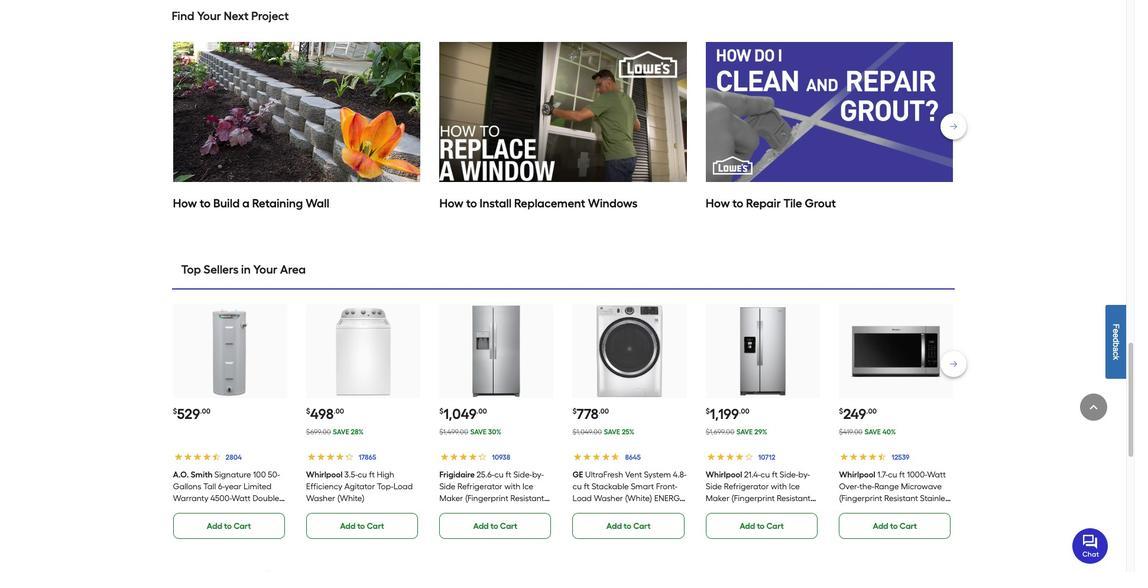 Task type: locate. For each thing, give the bounding box(es) containing it.
$ 1,049 .00
[[440, 406, 487, 423]]

0 horizontal spatial steel)
[[474, 505, 495, 515]]

1 horizontal spatial resistant
[[777, 494, 811, 504]]

0 horizontal spatial load
[[394, 482, 413, 492]]

stainless inside 21.4-cu ft side-by- side refrigerator with ice maker (fingerprint resistant stainless steel)
[[706, 505, 739, 515]]

6 $ from the left
[[839, 408, 843, 416]]

add to cart link for 498
[[306, 513, 418, 539]]

0 horizontal spatial your
[[197, 9, 221, 23]]

2 horizontal spatial how
[[706, 197, 730, 211]]

add to cart down the agitator
[[340, 521, 384, 531]]

1 cart from the left
[[234, 521, 251, 531]]

5 add to cart from the left
[[740, 521, 784, 531]]

add to cart inside 1,199 list item
[[740, 521, 784, 531]]

add to cart down electric
[[207, 521, 251, 531]]

2 save from the left
[[470, 428, 487, 437]]

add to cart link down the 21.4-
[[706, 513, 818, 539]]

25.6-cu ft side-by- side refrigerator with ice maker (fingerprint resistant stainless steel) energy star
[[440, 470, 548, 515]]

refrigerator down 25.6-
[[458, 482, 503, 492]]

28%
[[351, 428, 364, 437]]

energy
[[654, 494, 685, 504], [497, 505, 527, 515]]

1 ice from the left
[[523, 482, 534, 492]]

2 (white) from the left
[[625, 494, 652, 504]]

add to cart
[[207, 521, 251, 531], [340, 521, 384, 531], [473, 521, 518, 531], [607, 521, 651, 531], [740, 521, 784, 531], [873, 521, 917, 531]]

1 horizontal spatial how
[[440, 197, 464, 211]]

4 add from the left
[[607, 521, 622, 531]]

with inside 21.4-cu ft side-by- side refrigerator with ice maker (fingerprint resistant stainless steel)
[[771, 482, 787, 492]]

side- right 25.6-
[[514, 470, 532, 480]]

star
[[529, 505, 548, 515], [573, 505, 592, 515]]

add to cart inside "529" list item
[[207, 521, 251, 531]]

0 horizontal spatial with
[[505, 482, 521, 492]]

2 add to cart from the left
[[340, 521, 384, 531]]

1 side- from the left
[[514, 470, 532, 480]]

cu up the range in the bottom right of the page
[[888, 470, 898, 480]]

to down electric
[[224, 521, 232, 531]]

add to cart inside 778 list item
[[607, 521, 651, 531]]

whirlpool for 498
[[306, 470, 343, 480]]

steel) down 25.6-
[[474, 505, 495, 515]]

how left repair
[[706, 197, 730, 211]]

2 with from the left
[[771, 482, 787, 492]]

side-
[[514, 470, 532, 480], [780, 470, 799, 480]]

3 resistant from the left
[[885, 494, 918, 504]]

0 vertical spatial a
[[242, 197, 250, 211]]

cart for 1,199
[[767, 521, 784, 531]]

add to cart link inside 1,049 list item
[[440, 513, 551, 539]]

maker inside 21.4-cu ft side-by- side refrigerator with ice maker (fingerprint resistant stainless steel)
[[706, 494, 730, 504]]

1 vertical spatial load
[[573, 494, 592, 504]]

add down ultrafresh vent system 4.8- cu ft stackable smart front- load washer (white) energy star
[[607, 521, 622, 531]]

1 add to cart link from the left
[[173, 513, 285, 539]]

3 whirlpool from the left
[[839, 470, 876, 480]]

2 horizontal spatial stainless
[[920, 494, 953, 504]]

by- inside the 25.6-cu ft side-by- side refrigerator with ice maker (fingerprint resistant stainless steel) energy star
[[532, 470, 544, 480]]

save inside 249 'list item'
[[865, 428, 881, 437]]

how to build a retaining wall link
[[173, 42, 421, 213]]

side- for 1,199
[[780, 470, 799, 480]]

add to cart inside 1,049 list item
[[473, 521, 518, 531]]

water
[[234, 505, 258, 515]]

2 side- from the left
[[780, 470, 799, 480]]

(white) inside 3.5-cu ft high efficiency agitator top-load washer (white)
[[337, 494, 365, 504]]

$
[[173, 408, 177, 416], [306, 408, 310, 416], [440, 408, 444, 416], [573, 408, 577, 416], [706, 408, 710, 416], [839, 408, 843, 416]]

6 cart from the left
[[900, 521, 917, 531]]

(white)
[[337, 494, 365, 504], [625, 494, 652, 504]]

(fingerprint down the 21.4-
[[732, 494, 775, 504]]

0 horizontal spatial how
[[173, 197, 197, 211]]

high
[[377, 470, 394, 480]]

1 horizontal spatial energy
[[654, 494, 685, 504]]

how left install
[[440, 197, 464, 211]]

ft inside 1.7-cu ft 1000-watt over-the-range microwave (fingerprint resistant stainless steel)
[[900, 470, 905, 480]]

steel) inside 21.4-cu ft side-by- side refrigerator with ice maker (fingerprint resistant stainless steel)
[[741, 505, 761, 515]]

ice
[[523, 482, 534, 492], [789, 482, 800, 492]]

1 vertical spatial a
[[1112, 347, 1121, 352]]

to down 1.7-cu ft 1000-watt over-the-range microwave (fingerprint resistant stainless steel)
[[891, 521, 898, 531]]

$ 529 .00
[[173, 406, 211, 423]]

.00 inside $ 1,199 .00
[[739, 408, 750, 416]]

2 refrigerator from the left
[[724, 482, 769, 492]]

1 horizontal spatial stainless
[[706, 505, 739, 515]]

3 how from the left
[[706, 197, 730, 211]]

add to cart down the 25.6-cu ft side-by- side refrigerator with ice maker (fingerprint resistant stainless steel) energy star
[[473, 521, 518, 531]]

1 resistant from the left
[[511, 494, 544, 504]]

cu inside 3.5-cu ft high efficiency agitator top-load washer (white)
[[358, 470, 367, 480]]

6 add to cart from the left
[[873, 521, 917, 531]]

498 list item
[[306, 304, 421, 539]]

by- inside 21.4-cu ft side-by- side refrigerator with ice maker (fingerprint resistant stainless steel)
[[799, 470, 810, 480]]

add down 3.5-cu ft high efficiency agitator top-load washer (white)
[[340, 521, 356, 531]]

add to cart link down smart
[[573, 513, 685, 539]]

2 star from the left
[[573, 505, 592, 515]]

0 vertical spatial load
[[394, 482, 413, 492]]

steel) down the 21.4-
[[741, 505, 761, 515]]

cu inside ultrafresh vent system 4.8- cu ft stackable smart front- load washer (white) energy star
[[573, 482, 582, 492]]

side down the frigidaire
[[440, 482, 456, 492]]

add down electric
[[207, 521, 222, 531]]

maker
[[440, 494, 463, 504], [706, 494, 730, 504]]

3 save from the left
[[604, 428, 620, 437]]

5 $ from the left
[[706, 408, 710, 416]]

5 .00 from the left
[[739, 408, 750, 416]]

1 by- from the left
[[532, 470, 544, 480]]

ice inside 21.4-cu ft side-by- side refrigerator with ice maker (fingerprint resistant stainless steel)
[[789, 482, 800, 492]]

washer down the "efficiency" on the left of the page
[[306, 494, 335, 504]]

to for 498
[[357, 521, 365, 531]]

1 horizontal spatial ice
[[789, 482, 800, 492]]

.00 inside $ 498 .00
[[334, 408, 344, 416]]

load down ge at right bottom
[[573, 494, 592, 504]]

0 vertical spatial watt
[[927, 470, 946, 480]]

1,199 list item
[[706, 304, 820, 539]]

to down the agitator
[[357, 521, 365, 531]]

to inside "529" list item
[[224, 521, 232, 531]]

by-
[[532, 470, 544, 480], [799, 470, 810, 480]]

1 steel) from the left
[[474, 505, 495, 515]]

save for 1,049
[[470, 428, 487, 437]]

0 horizontal spatial ice
[[523, 482, 534, 492]]

0 horizontal spatial refrigerator
[[458, 482, 503, 492]]

ft right the 21.4-
[[772, 470, 778, 480]]

2 (fingerprint from the left
[[732, 494, 775, 504]]

whirlpool up the over-
[[839, 470, 876, 480]]

to inside 1,199 list item
[[757, 521, 765, 531]]

add down the 25.6-cu ft side-by- side refrigerator with ice maker (fingerprint resistant stainless steel) energy star
[[473, 521, 489, 531]]

1 horizontal spatial whirlpool
[[706, 470, 742, 480]]

cu inside 1.7-cu ft 1000-watt over-the-range microwave (fingerprint resistant stainless steel)
[[888, 470, 898, 480]]

how left build
[[173, 197, 197, 211]]

2 $ from the left
[[306, 408, 310, 416]]

to inside 778 list item
[[624, 521, 632, 531]]

watt up "microwave"
[[927, 470, 946, 480]]

1 horizontal spatial refrigerator
[[724, 482, 769, 492]]

4 $ from the left
[[573, 408, 577, 416]]

whirlpool left the 21.4-
[[706, 470, 742, 480]]

stainless
[[920, 494, 953, 504], [440, 505, 472, 515], [706, 505, 739, 515]]

1 horizontal spatial watt
[[927, 470, 946, 480]]

resistant inside 1.7-cu ft 1000-watt over-the-range microwave (fingerprint resistant stainless steel)
[[885, 494, 918, 504]]

side- for 1,049
[[514, 470, 532, 480]]

side
[[440, 482, 456, 492], [706, 482, 722, 492]]

3 $ from the left
[[440, 408, 444, 416]]

1000-
[[907, 470, 927, 480]]

add inside 778 list item
[[607, 521, 622, 531]]

a.o. smith
[[173, 470, 213, 480]]

778 list item
[[573, 304, 687, 539]]

how inside 'link'
[[440, 197, 464, 211]]

21.4-cu ft side-by- side refrigerator with ice maker (fingerprint resistant stainless steel)
[[706, 470, 811, 515]]

0 horizontal spatial resistant
[[511, 494, 544, 504]]

by- right the 21.4-
[[799, 470, 810, 480]]

save left 29%
[[737, 428, 753, 437]]

add to cart inside 498 list item
[[340, 521, 384, 531]]

add inside 1,049 list item
[[473, 521, 489, 531]]

$ inside $ 1,199 .00
[[706, 408, 710, 416]]

2 washer from the left
[[594, 494, 623, 504]]

area
[[280, 263, 306, 277]]

cart down 21.4-cu ft side-by- side refrigerator with ice maker (fingerprint resistant stainless steel)
[[767, 521, 784, 531]]

add for 249
[[873, 521, 889, 531]]

0 horizontal spatial star
[[529, 505, 548, 515]]

cu for 249
[[888, 470, 898, 480]]

1,199
[[710, 406, 739, 423]]

by- left ge at right bottom
[[532, 470, 544, 480]]

0 horizontal spatial (white)
[[337, 494, 365, 504]]

cart inside 778 list item
[[633, 521, 651, 531]]

0 horizontal spatial side
[[440, 482, 456, 492]]

save inside 778 list item
[[604, 428, 620, 437]]

(fingerprint inside 21.4-cu ft side-by- side refrigerator with ice maker (fingerprint resistant stainless steel)
[[732, 494, 775, 504]]

1 horizontal spatial side-
[[780, 470, 799, 480]]

1 star from the left
[[529, 505, 548, 515]]

add
[[207, 521, 222, 531], [340, 521, 356, 531], [473, 521, 489, 531], [607, 521, 622, 531], [740, 521, 755, 531], [873, 521, 889, 531]]

1 vertical spatial energy
[[497, 505, 527, 515]]

529
[[177, 406, 200, 423]]

add to cart link down the agitator
[[306, 513, 418, 539]]

to down ultrafresh vent system 4.8- cu ft stackable smart front- load washer (white) energy star
[[624, 521, 632, 531]]

whirlpool inside 249 'list item'
[[839, 470, 876, 480]]

smith
[[191, 470, 213, 480]]

4 add to cart link from the left
[[573, 513, 685, 539]]

1 washer from the left
[[306, 494, 335, 504]]

add for 1,199
[[740, 521, 755, 531]]

0 horizontal spatial maker
[[440, 494, 463, 504]]

f e e d b a c k
[[1112, 324, 1121, 360]]

2 resistant from the left
[[777, 494, 811, 504]]

maker for 1,049
[[440, 494, 463, 504]]

with inside the 25.6-cu ft side-by- side refrigerator with ice maker (fingerprint resistant stainless steel) energy star
[[505, 482, 521, 492]]

2 horizontal spatial whirlpool
[[839, 470, 876, 480]]

cu up the agitator
[[358, 470, 367, 480]]

to for 1,199
[[757, 521, 765, 531]]

to inside 249 'list item'
[[891, 521, 898, 531]]

add to cart link for 1,199
[[706, 513, 818, 539]]

add inside 498 list item
[[340, 521, 356, 531]]

2 horizontal spatial steel)
[[839, 505, 860, 515]]

resistant inside the 25.6-cu ft side-by- side refrigerator with ice maker (fingerprint resistant stainless steel) energy star
[[511, 494, 544, 504]]

1 .00 from the left
[[200, 408, 211, 416]]

3 .00 from the left
[[477, 408, 487, 416]]

ft inside 21.4-cu ft side-by- side refrigerator with ice maker (fingerprint resistant stainless steel)
[[772, 470, 778, 480]]

next
[[224, 9, 249, 23]]

$ for 529
[[173, 408, 177, 416]]

signature
[[214, 470, 251, 480]]

add to cart link
[[173, 513, 285, 539], [306, 513, 418, 539], [440, 513, 551, 539], [573, 513, 685, 539], [706, 513, 818, 539], [839, 513, 951, 539]]

steel) for 1,199
[[741, 505, 761, 515]]

3 add to cart link from the left
[[440, 513, 551, 539]]

refrigerator inside the 25.6-cu ft side-by- side refrigerator with ice maker (fingerprint resistant stainless steel) energy star
[[458, 482, 503, 492]]

a right build
[[242, 197, 250, 211]]

cart inside 1,199 list item
[[767, 521, 784, 531]]

5 add to cart link from the left
[[706, 513, 818, 539]]

1 add from the left
[[207, 521, 222, 531]]

2 whirlpool from the left
[[706, 470, 742, 480]]

your
[[197, 9, 221, 23], [253, 263, 278, 277]]

6 add from the left
[[873, 521, 889, 531]]

add inside "529" list item
[[207, 521, 222, 531]]

frigidaire 25.6-cu ft side-by-side refrigerator with ice maker (fingerprint resistant stainless steel) energy star image
[[451, 306, 542, 397]]

add to cart link inside "529" list item
[[173, 513, 285, 539]]

add inside 249 'list item'
[[873, 521, 889, 531]]

save left 40%
[[865, 428, 881, 437]]

double
[[253, 494, 279, 504]]

microwave
[[901, 482, 942, 492]]

1 horizontal spatial (fingerprint
[[732, 494, 775, 504]]

(white) inside ultrafresh vent system 4.8- cu ft stackable smart front- load washer (white) energy star
[[625, 494, 652, 504]]

cu down ge at right bottom
[[573, 482, 582, 492]]

$ 498 .00
[[306, 406, 344, 423]]

how to repair tile grout
[[706, 197, 836, 211]]

1 (fingerprint from the left
[[465, 494, 509, 504]]

save left the 30%
[[470, 428, 487, 437]]

ft inside the 25.6-cu ft side-by- side refrigerator with ice maker (fingerprint resistant stainless steel) energy star
[[506, 470, 512, 480]]

add down 1.7-cu ft 1000-watt over-the-range microwave (fingerprint resistant stainless steel)
[[873, 521, 889, 531]]

1 horizontal spatial maker
[[706, 494, 730, 504]]

4 add to cart from the left
[[607, 521, 651, 531]]

3.5-cu ft high efficiency agitator top-load washer (white)
[[306, 470, 413, 504]]

ft right 25.6-
[[506, 470, 512, 480]]

2 how from the left
[[440, 197, 464, 211]]

(fingerprint inside the 25.6-cu ft side-by- side refrigerator with ice maker (fingerprint resistant stainless steel) energy star
[[465, 494, 509, 504]]

your right find
[[197, 9, 221, 23]]

with for 1,199
[[771, 482, 787, 492]]

2 ice from the left
[[789, 482, 800, 492]]

cart inside "529" list item
[[234, 521, 251, 531]]

side- inside the 25.6-cu ft side-by- side refrigerator with ice maker (fingerprint resistant stainless steel) energy star
[[514, 470, 532, 480]]

.00 inside $ 529 .00
[[200, 408, 211, 416]]

e up b
[[1112, 333, 1121, 338]]

how to build a retaining wall
[[173, 197, 329, 211]]

0 vertical spatial energy
[[654, 494, 685, 504]]

$1,049.00 save 25%
[[573, 428, 635, 437]]

0 horizontal spatial washer
[[306, 494, 335, 504]]

.00 inside $ 249 .00
[[867, 408, 877, 416]]

1 horizontal spatial washer
[[594, 494, 623, 504]]

(fingerprint for 1,049
[[465, 494, 509, 504]]

ft inside ultrafresh vent system 4.8- cu ft stackable smart front- load washer (white) energy star
[[584, 482, 590, 492]]

3 (fingerprint from the left
[[839, 494, 883, 504]]

how
[[173, 197, 197, 211], [440, 197, 464, 211], [706, 197, 730, 211]]

to down the 25.6-cu ft side-by- side refrigerator with ice maker (fingerprint resistant stainless steel) energy star
[[491, 521, 498, 531]]

by- for 1,049
[[532, 470, 544, 480]]

resistant inside 21.4-cu ft side-by- side refrigerator with ice maker (fingerprint resistant stainless steel)
[[777, 494, 811, 504]]

2 horizontal spatial (fingerprint
[[839, 494, 883, 504]]

to for 778
[[624, 521, 632, 531]]

2 .00 from the left
[[334, 408, 344, 416]]

.00 for 529
[[200, 408, 211, 416]]

0 vertical spatial your
[[197, 9, 221, 23]]

5 cart from the left
[[767, 521, 784, 531]]

3 cart from the left
[[500, 521, 518, 531]]

load down high at the left of page
[[394, 482, 413, 492]]

add down 21.4-cu ft side-by- side refrigerator with ice maker (fingerprint resistant stainless steel)
[[740, 521, 755, 531]]

0 horizontal spatial stainless
[[440, 505, 472, 515]]

washer inside 3.5-cu ft high efficiency agitator top-load washer (white)
[[306, 494, 335, 504]]

e up d
[[1112, 329, 1121, 333]]

1 (white) from the left
[[337, 494, 365, 504]]

to inside 1,049 list item
[[491, 521, 498, 531]]

cart for 529
[[234, 521, 251, 531]]

1 with from the left
[[505, 482, 521, 492]]

save for 498
[[333, 428, 349, 437]]

1 horizontal spatial a
[[1112, 347, 1121, 352]]

.00 inside $ 778 .00
[[599, 408, 609, 416]]

add to cart down 1.7-cu ft 1000-watt over-the-range microwave (fingerprint resistant stainless steel)
[[873, 521, 917, 531]]

ft for 1,199
[[772, 470, 778, 480]]

e
[[1112, 329, 1121, 333], [1112, 333, 1121, 338]]

0 horizontal spatial watt
[[232, 494, 251, 504]]

0 horizontal spatial (fingerprint
[[465, 494, 509, 504]]

1 side from the left
[[440, 482, 456, 492]]

$ inside $ 778 .00
[[573, 408, 577, 416]]

3 steel) from the left
[[839, 505, 860, 515]]

3.5-
[[345, 470, 358, 480]]

249 list item
[[839, 304, 954, 539]]

cart down 1.7-cu ft 1000-watt over-the-range microwave (fingerprint resistant stainless steel)
[[900, 521, 917, 531]]

to down 21.4-cu ft side-by- side refrigerator with ice maker (fingerprint resistant stainless steel)
[[757, 521, 765, 531]]

2 steel) from the left
[[741, 505, 761, 515]]

refrigerator
[[458, 482, 503, 492], [724, 482, 769, 492]]

whirlpool up the "efficiency" on the left of the page
[[306, 470, 343, 480]]

to
[[200, 197, 211, 211], [466, 197, 477, 211], [733, 197, 744, 211], [224, 521, 232, 531], [357, 521, 365, 531], [491, 521, 498, 531], [624, 521, 632, 531], [757, 521, 765, 531], [891, 521, 898, 531]]

steel) inside the 25.6-cu ft side-by- side refrigerator with ice maker (fingerprint resistant stainless steel) energy star
[[474, 505, 495, 515]]

25.6-
[[477, 470, 495, 480]]

cu for 1,049
[[495, 470, 504, 480]]

add to cart link inside 1,199 list item
[[706, 513, 818, 539]]

add to cart link down 4500-
[[173, 513, 285, 539]]

add to cart for 1,049
[[473, 521, 518, 531]]

1 vertical spatial watt
[[232, 494, 251, 504]]

whirlpool 1.7-cu ft 1000-watt over-the-range microwave (fingerprint resistant stainless steel) image
[[851, 306, 942, 397]]

vent
[[625, 470, 642, 480]]

cart down the 25.6-cu ft side-by- side refrigerator with ice maker (fingerprint resistant stainless steel) energy star
[[500, 521, 518, 531]]

4 .00 from the left
[[599, 408, 609, 416]]

cu down 29%
[[761, 470, 770, 480]]

1 horizontal spatial (white)
[[625, 494, 652, 504]]

refrigerator for 1,049
[[458, 482, 503, 492]]

$699.00
[[306, 428, 331, 437]]

cart down top-
[[367, 521, 384, 531]]

1 maker from the left
[[440, 494, 463, 504]]

0 horizontal spatial energy
[[497, 505, 527, 515]]

$ inside $ 249 .00
[[839, 408, 843, 416]]

3 add to cart from the left
[[473, 521, 518, 531]]

$ inside $ 1,049 .00
[[440, 408, 444, 416]]

limited
[[244, 482, 272, 492]]

load inside 3.5-cu ft high efficiency agitator top-load washer (white)
[[394, 482, 413, 492]]

add to cart link inside 778 list item
[[573, 513, 685, 539]]

whirlpool for 1,199
[[706, 470, 742, 480]]

add to cart down 21.4-cu ft side-by- side refrigerator with ice maker (fingerprint resistant stainless steel)
[[740, 521, 784, 531]]

6 add to cart link from the left
[[839, 513, 951, 539]]

2 horizontal spatial resistant
[[885, 494, 918, 504]]

signature 100 50- gallons tall 6-year limited warranty 4500-watt double element electric water heater
[[173, 470, 286, 515]]

0 horizontal spatial by-
[[532, 470, 544, 480]]

cu right the frigidaire
[[495, 470, 504, 480]]

side- right the 21.4-
[[780, 470, 799, 480]]

add inside 1,199 list item
[[740, 521, 755, 531]]

0 horizontal spatial whirlpool
[[306, 470, 343, 480]]

add to cart inside 249 'list item'
[[873, 521, 917, 531]]

washer down the stackable
[[594, 494, 623, 504]]

(fingerprint down the-
[[839, 494, 883, 504]]

cart inside 1,049 list item
[[500, 521, 518, 531]]

side- inside 21.4-cu ft side-by- side refrigerator with ice maker (fingerprint resistant stainless steel)
[[780, 470, 799, 480]]

resistant for 1,199
[[777, 494, 811, 504]]

cart
[[234, 521, 251, 531], [367, 521, 384, 531], [500, 521, 518, 531], [633, 521, 651, 531], [767, 521, 784, 531], [900, 521, 917, 531]]

save
[[333, 428, 349, 437], [470, 428, 487, 437], [604, 428, 620, 437], [737, 428, 753, 437], [865, 428, 881, 437]]

.00 inside $ 1,049 .00
[[477, 408, 487, 416]]

to inside 498 list item
[[357, 521, 365, 531]]

watt
[[927, 470, 946, 480], [232, 494, 251, 504]]

refrigerator down the 21.4-
[[724, 482, 769, 492]]

watt up water
[[232, 494, 251, 504]]

your right in
[[253, 263, 278, 277]]

4 cart from the left
[[633, 521, 651, 531]]

add to cart link inside 249 'list item'
[[839, 513, 951, 539]]

ft left 1000-
[[900, 470, 905, 480]]

to left install
[[466, 197, 477, 211]]

cu inside the 25.6-cu ft side-by- side refrigerator with ice maker (fingerprint resistant stainless steel) energy star
[[495, 470, 504, 480]]

3 add from the left
[[473, 521, 489, 531]]

(white) down smart
[[625, 494, 652, 504]]

maker inside the 25.6-cu ft side-by- side refrigerator with ice maker (fingerprint resistant stainless steel) energy star
[[440, 494, 463, 504]]

2 maker from the left
[[706, 494, 730, 504]]

save inside 498 list item
[[333, 428, 349, 437]]

add to cart for 778
[[607, 521, 651, 531]]

save inside 1,199 list item
[[737, 428, 753, 437]]

2 by- from the left
[[799, 470, 810, 480]]

maker for 1,199
[[706, 494, 730, 504]]

1 horizontal spatial by-
[[799, 470, 810, 480]]

cart inside 249 'list item'
[[900, 521, 917, 531]]

$ inside $ 498 .00
[[306, 408, 310, 416]]

2 cart from the left
[[367, 521, 384, 531]]

cart inside 498 list item
[[367, 521, 384, 531]]

2 side from the left
[[706, 482, 722, 492]]

0 horizontal spatial side-
[[514, 470, 532, 480]]

how for how to repair tile grout
[[706, 197, 730, 211]]

whirlpool inside 1,199 list item
[[706, 470, 742, 480]]

ft inside 3.5-cu ft high efficiency agitator top-load washer (white)
[[369, 470, 375, 480]]

washer inside ultrafresh vent system 4.8- cu ft stackable smart front- load washer (white) energy star
[[594, 494, 623, 504]]

how to install replacement windows
[[440, 197, 638, 211]]

1 $ from the left
[[173, 408, 177, 416]]

side inside 21.4-cu ft side-by- side refrigerator with ice maker (fingerprint resistant stainless steel)
[[706, 482, 722, 492]]

1 horizontal spatial steel)
[[741, 505, 761, 515]]

windows
[[588, 197, 638, 211]]

$ for 778
[[573, 408, 577, 416]]

the-
[[860, 482, 875, 492]]

cart down water
[[234, 521, 251, 531]]

ge ultrafresh vent system 4.8-cu ft stackable smart front-load washer (white) energy star image
[[584, 306, 676, 397]]

side inside the 25.6-cu ft side-by- side refrigerator with ice maker (fingerprint resistant stainless steel) energy star
[[440, 482, 456, 492]]

star inside the 25.6-cu ft side-by- side refrigerator with ice maker (fingerprint resistant stainless steel) energy star
[[529, 505, 548, 515]]

side right front-
[[706, 482, 722, 492]]

(fingerprint down 25.6-
[[465, 494, 509, 504]]

f e e d b a c k button
[[1106, 305, 1127, 379]]

a up k
[[1112, 347, 1121, 352]]

tile
[[784, 197, 802, 211]]

refrigerator for 1,199
[[724, 482, 769, 492]]

steel) down the over-
[[839, 505, 860, 515]]

save left 28%
[[333, 428, 349, 437]]

1 whirlpool from the left
[[306, 470, 343, 480]]

resistant
[[511, 494, 544, 504], [777, 494, 811, 504], [885, 494, 918, 504]]

your inside 'heading'
[[197, 9, 221, 23]]

50-
[[268, 470, 280, 480]]

add to cart down ultrafresh vent system 4.8- cu ft stackable smart front- load washer (white) energy star
[[607, 521, 651, 531]]

with for 1,049
[[505, 482, 521, 492]]

warranty
[[173, 494, 209, 504]]

ft down ultrafresh
[[584, 482, 590, 492]]

1 refrigerator from the left
[[458, 482, 503, 492]]

cart down ultrafresh vent system 4.8- cu ft stackable smart front- load washer (white) energy star
[[633, 521, 651, 531]]

$1,049.00
[[573, 428, 602, 437]]

ultrafresh vent system 4.8- cu ft stackable smart front- load washer (white) energy star
[[573, 470, 687, 515]]

1 horizontal spatial star
[[573, 505, 592, 515]]

add to cart link for 249
[[839, 513, 951, 539]]

1.7-
[[878, 470, 888, 480]]

4 save from the left
[[737, 428, 753, 437]]

1 vertical spatial your
[[253, 263, 278, 277]]

1 e from the top
[[1112, 329, 1121, 333]]

to for 249
[[891, 521, 898, 531]]

add to cart link down 25.6-
[[440, 513, 551, 539]]

2 add to cart link from the left
[[306, 513, 418, 539]]

save left 25%
[[604, 428, 620, 437]]

cu inside 21.4-cu ft side-by- side refrigerator with ice maker (fingerprint resistant stainless steel)
[[761, 470, 770, 480]]

whirlpool inside 498 list item
[[306, 470, 343, 480]]

6 .00 from the left
[[867, 408, 877, 416]]

.00 for 1,199
[[739, 408, 750, 416]]

recommended searches for you heading
[[172, 570, 955, 572]]

add to cart link for 778
[[573, 513, 685, 539]]

f
[[1112, 324, 1121, 329]]

ft left high at the left of page
[[369, 470, 375, 480]]

add to cart link inside 498 list item
[[306, 513, 418, 539]]

(fingerprint inside 1.7-cu ft 1000-watt over-the-range microwave (fingerprint resistant stainless steel)
[[839, 494, 883, 504]]

1 horizontal spatial side
[[706, 482, 722, 492]]

ice inside the 25.6-cu ft side-by- side refrigerator with ice maker (fingerprint resistant stainless steel) energy star
[[523, 482, 534, 492]]

1 horizontal spatial your
[[253, 263, 278, 277]]

(white) down the agitator
[[337, 494, 365, 504]]

save inside 1,049 list item
[[470, 428, 487, 437]]

to left repair
[[733, 197, 744, 211]]

add to cart link down the range in the bottom right of the page
[[839, 513, 951, 539]]

1 horizontal spatial with
[[771, 482, 787, 492]]

5 add from the left
[[740, 521, 755, 531]]

energy inside ultrafresh vent system 4.8- cu ft stackable smart front- load washer (white) energy star
[[654, 494, 685, 504]]

.00 for 249
[[867, 408, 877, 416]]

whirlpool
[[306, 470, 343, 480], [706, 470, 742, 480], [839, 470, 876, 480]]

529 list item
[[173, 304, 287, 539]]

add to cart for 498
[[340, 521, 384, 531]]

1 save from the left
[[333, 428, 349, 437]]

2 add from the left
[[340, 521, 356, 531]]

$ 249 .00
[[839, 406, 877, 423]]

1 horizontal spatial load
[[573, 494, 592, 504]]

1 how from the left
[[173, 197, 197, 211]]

b
[[1112, 343, 1121, 347]]

5 save from the left
[[865, 428, 881, 437]]

1 add to cart from the left
[[207, 521, 251, 531]]



Task type: vqa. For each thing, say whether or not it's contained in the screenshot.
A.O. Smith
yes



Task type: describe. For each thing, give the bounding box(es) containing it.
front-
[[656, 482, 678, 492]]

side for 1,199
[[706, 482, 722, 492]]

0 horizontal spatial a
[[242, 197, 250, 211]]

100
[[253, 470, 266, 480]]

$1,499.00
[[440, 428, 469, 437]]

c
[[1112, 352, 1121, 356]]

.00 for 498
[[334, 408, 344, 416]]

add for 778
[[607, 521, 622, 531]]

ft for 249
[[900, 470, 905, 480]]

whirlpool for 249
[[839, 470, 876, 480]]

ice for 1,199
[[789, 482, 800, 492]]

steel) inside 1.7-cu ft 1000-watt over-the-range microwave (fingerprint resistant stainless steel)
[[839, 505, 860, 515]]

find your next project
[[172, 9, 289, 23]]

how for how to build a retaining wall
[[173, 197, 197, 211]]

repair
[[746, 197, 781, 211]]

efficiency
[[306, 482, 342, 492]]

.00 for 778
[[599, 408, 609, 416]]

ft for 1,049
[[506, 470, 512, 480]]

ice for 1,049
[[523, 482, 534, 492]]

how to install replacement windows link
[[440, 42, 687, 213]]

ultrafresh
[[585, 470, 623, 480]]

smart
[[631, 482, 654, 492]]

add to cart link for 529
[[173, 513, 285, 539]]

29%
[[755, 428, 767, 437]]

in
[[241, 263, 251, 277]]

scroll to top element
[[1081, 394, 1108, 421]]

to for 1,049
[[491, 521, 498, 531]]

element
[[173, 505, 203, 515]]

add to cart link for 1,049
[[440, 513, 551, 539]]

resistant for 1,049
[[511, 494, 544, 504]]

electric
[[205, 505, 232, 515]]

stainless for 1,199
[[706, 505, 739, 515]]

$1,699.00 save 29%
[[706, 428, 767, 437]]

load inside ultrafresh vent system 4.8- cu ft stackable smart front- load washer (white) energy star
[[573, 494, 592, 504]]

cart for 778
[[633, 521, 651, 531]]

1,049
[[444, 406, 477, 423]]

$ for 1,199
[[706, 408, 710, 416]]

find your next project heading
[[172, 4, 955, 28]]

cu for 498
[[358, 470, 367, 480]]

range
[[875, 482, 899, 492]]

add for 1,049
[[473, 521, 489, 531]]

system
[[644, 470, 671, 480]]

gallons
[[173, 482, 201, 492]]

a.o.
[[173, 470, 189, 480]]

a.o. smith signature 100 50-gallons tall 6-year limited warranty 4500-watt double element electric water heater image
[[184, 306, 276, 397]]

add to cart for 249
[[873, 521, 917, 531]]

to for 529
[[224, 521, 232, 531]]

sellers
[[204, 263, 239, 277]]

cart for 1,049
[[500, 521, 518, 531]]

249
[[843, 406, 867, 423]]

4500-
[[211, 494, 232, 504]]

project
[[251, 9, 289, 23]]

to inside 'link'
[[466, 197, 477, 211]]

save for 1,199
[[737, 428, 753, 437]]

2 e from the top
[[1112, 333, 1121, 338]]

6-
[[218, 482, 225, 492]]

top sellers in your area
[[181, 263, 306, 277]]

save for 778
[[604, 428, 620, 437]]

d
[[1112, 338, 1121, 343]]

778
[[577, 406, 599, 423]]

side for 1,049
[[440, 482, 456, 492]]

cu for 1,199
[[761, 470, 770, 480]]

steel) for 1,049
[[474, 505, 495, 515]]

4.8-
[[673, 470, 687, 480]]

agitator
[[344, 482, 375, 492]]

chat invite button image
[[1073, 528, 1109, 564]]

by- for 1,199
[[799, 470, 810, 480]]

whirlpool 21.4-cu ft side-by-side refrigerator with ice maker (fingerprint resistant stainless steel) image
[[717, 306, 809, 397]]

find
[[172, 9, 194, 23]]

.00 for 1,049
[[477, 408, 487, 416]]

frigidaire
[[440, 470, 475, 480]]

add to cart for 1,199
[[740, 521, 784, 531]]

to left build
[[200, 197, 211, 211]]

1.7-cu ft 1000-watt over-the-range microwave (fingerprint resistant stainless steel)
[[839, 470, 953, 515]]

add for 498
[[340, 521, 356, 531]]

1,049 list item
[[440, 304, 554, 539]]

how for how to install replacement windows
[[440, 197, 464, 211]]

$1,499.00 save 30%
[[440, 428, 501, 437]]

$ for 1,049
[[440, 408, 444, 416]]

30%
[[488, 428, 501, 437]]

cart for 498
[[367, 521, 384, 531]]

add for 529
[[207, 521, 222, 531]]

add to cart for 529
[[207, 521, 251, 531]]

how to repair tile grout link
[[706, 42, 954, 213]]

stackable
[[592, 482, 629, 492]]

heater
[[260, 505, 286, 515]]

k
[[1112, 356, 1121, 360]]

stainless inside 1.7-cu ft 1000-watt over-the-range microwave (fingerprint resistant stainless steel)
[[920, 494, 953, 504]]

watt inside 1.7-cu ft 1000-watt over-the-range microwave (fingerprint resistant stainless steel)
[[927, 470, 946, 480]]

(fingerprint for 1,199
[[732, 494, 775, 504]]

$ for 249
[[839, 408, 843, 416]]

chevron up image
[[1088, 402, 1100, 413]]

top-
[[377, 482, 394, 492]]

your inside heading
[[253, 263, 278, 277]]

25%
[[622, 428, 635, 437]]

40%
[[883, 428, 896, 437]]

$ 1,199 .00
[[706, 406, 750, 423]]

$699.00 save 28%
[[306, 428, 364, 437]]

$ 778 .00
[[573, 406, 609, 423]]

stainless for 1,049
[[440, 505, 472, 515]]

$419.00
[[839, 428, 863, 437]]

retaining
[[252, 197, 303, 211]]

energy inside the 25.6-cu ft side-by- side refrigerator with ice maker (fingerprint resistant stainless steel) energy star
[[497, 505, 527, 515]]

498
[[310, 406, 334, 423]]

install
[[480, 197, 512, 211]]

ft for 498
[[369, 470, 375, 480]]

whirlpool 3.5-cu ft high efficiency agitator top-load washer (white) image
[[318, 306, 409, 397]]

save for 249
[[865, 428, 881, 437]]

$419.00 save 40%
[[839, 428, 896, 437]]

watt inside signature 100 50- gallons tall 6-year limited warranty 4500-watt double element electric water heater
[[232, 494, 251, 504]]

build
[[213, 197, 240, 211]]

21.4-
[[744, 470, 761, 480]]

wall
[[306, 197, 329, 211]]

over-
[[839, 482, 860, 492]]

$ for 498
[[306, 408, 310, 416]]

top
[[181, 263, 201, 277]]

a inside button
[[1112, 347, 1121, 352]]

cart for 249
[[900, 521, 917, 531]]

grout
[[805, 197, 836, 211]]

top sellers in your area heading
[[172, 258, 955, 290]]

replacement
[[514, 197, 586, 211]]

star inside ultrafresh vent system 4.8- cu ft stackable smart front- load washer (white) energy star
[[573, 505, 592, 515]]

year
[[225, 482, 242, 492]]

ge
[[573, 470, 584, 480]]

tall
[[203, 482, 216, 492]]



